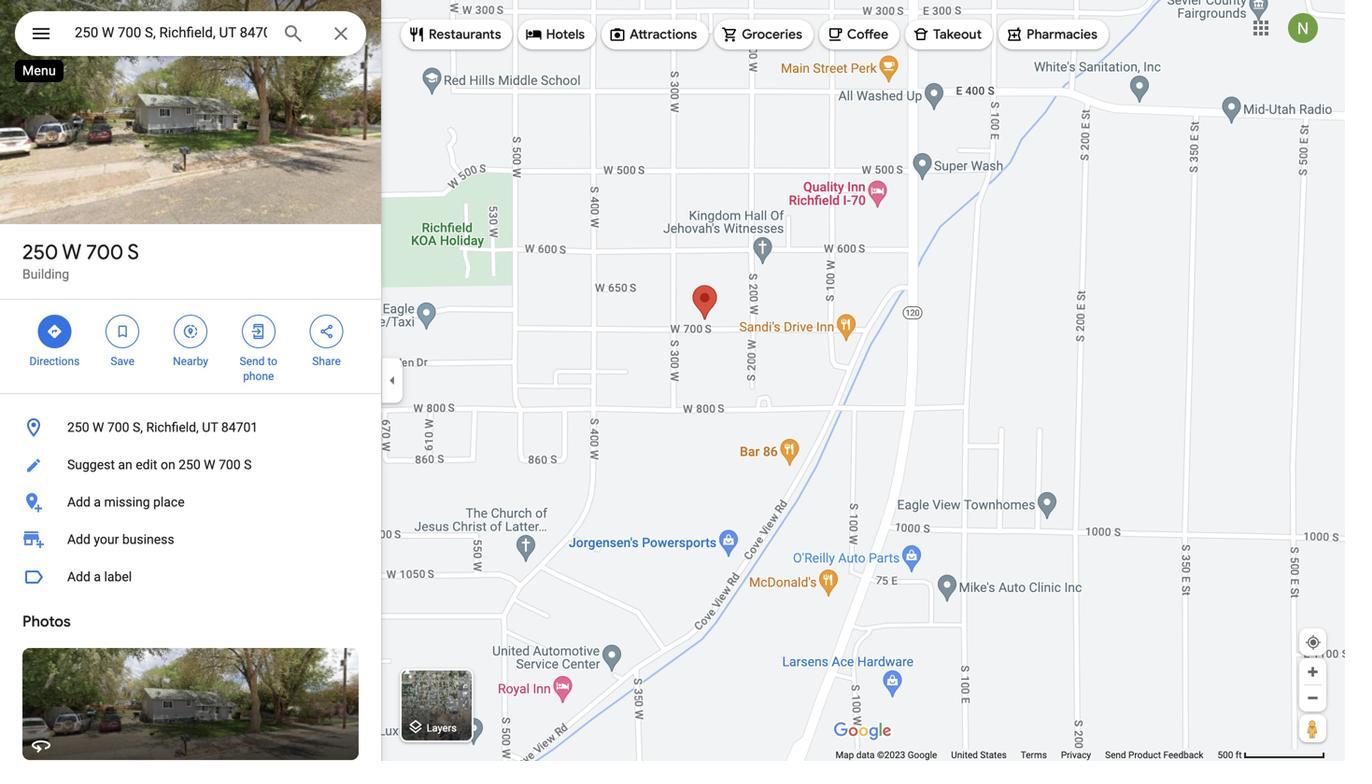 Task type: describe. For each thing, give the bounding box(es) containing it.
250 W 700 S, Richfield, UT 84701 field
[[15, 11, 366, 56]]

ft
[[1236, 750, 1243, 761]]

send product feedback button
[[1106, 750, 1204, 762]]

takeout button
[[906, 12, 994, 57]]

s,
[[133, 420, 143, 436]]

hotels
[[546, 26, 585, 43]]

s inside button
[[244, 458, 252, 473]]

google maps element
[[0, 0, 1346, 762]]

hotels button
[[518, 12, 596, 57]]

restaurants button
[[401, 12, 513, 57]]

250 for s
[[22, 239, 58, 265]]

700 inside button
[[219, 458, 241, 473]]

united
[[952, 750, 979, 761]]

s inside 250 w 700 s building
[[128, 239, 139, 265]]

add a label
[[67, 570, 132, 585]]

takeout
[[934, 26, 982, 43]]

add your business
[[67, 532, 174, 548]]

send for send product feedback
[[1106, 750, 1127, 761]]

suggest
[[67, 458, 115, 473]]

250 inside button
[[179, 458, 201, 473]]

groceries button
[[714, 12, 814, 57]]

500 ft
[[1218, 750, 1243, 761]]

250 w 700 s building
[[22, 239, 139, 282]]

w inside button
[[204, 458, 216, 473]]

250 w 700 s, richfield, ut 84701 button
[[0, 409, 381, 447]]

coffee button
[[820, 12, 900, 57]]

add a missing place button
[[0, 484, 381, 522]]

suggest an edit on 250 w 700 s
[[67, 458, 252, 473]]

share
[[312, 355, 341, 368]]

feedback
[[1164, 750, 1204, 761]]

250 w 700 s, richfield, ut 84701
[[67, 420, 258, 436]]

send product feedback
[[1106, 750, 1204, 761]]

photos
[[22, 613, 71, 632]]

map data ©2023 google
[[836, 750, 938, 761]]

restaurants
[[429, 26, 502, 43]]

500 ft button
[[1218, 750, 1326, 761]]

data
[[857, 750, 875, 761]]

nearby
[[173, 355, 208, 368]]

your
[[94, 532, 119, 548]]

700 for s,
[[107, 420, 129, 436]]

product
[[1129, 750, 1162, 761]]



Task type: locate. For each thing, give the bounding box(es) containing it.
add inside button
[[67, 570, 91, 585]]

layers
[[427, 723, 457, 734]]

send inside send to phone
[[240, 355, 265, 368]]

a inside button
[[94, 495, 101, 510]]

google account: natalie lubich  
(natalie.lubich@adept.ai) image
[[1289, 13, 1319, 43]]

2 add from the top
[[67, 532, 91, 548]]

a for label
[[94, 570, 101, 585]]

add your business link
[[0, 522, 381, 559]]

ut
[[202, 420, 218, 436]]

1 horizontal spatial w
[[93, 420, 104, 436]]

edit
[[136, 458, 157, 473]]

none field inside 250 w 700 s, richfield, ut 84701 field
[[75, 21, 267, 44]]

actions for 250 w 700 s region
[[0, 300, 381, 393]]


[[250, 322, 267, 342]]

250 up suggest
[[67, 420, 89, 436]]

show your location image
[[1306, 635, 1323, 651]]

send left product
[[1106, 750, 1127, 761]]

250
[[22, 239, 58, 265], [67, 420, 89, 436], [179, 458, 201, 473]]

footer containing map data ©2023 google
[[836, 750, 1218, 762]]

an
[[118, 458, 132, 473]]

a for missing
[[94, 495, 101, 510]]

send to phone
[[240, 355, 278, 383]]

2 vertical spatial add
[[67, 570, 91, 585]]

0 horizontal spatial w
[[62, 239, 81, 265]]

w inside 250 w 700 s building
[[62, 239, 81, 265]]

collapse side panel image
[[382, 371, 403, 391]]

add for add a label
[[67, 570, 91, 585]]

add left the label
[[67, 570, 91, 585]]

send
[[240, 355, 265, 368], [1106, 750, 1127, 761]]

0 horizontal spatial 250
[[22, 239, 58, 265]]

2 a from the top
[[94, 570, 101, 585]]

1 horizontal spatial 250
[[67, 420, 89, 436]]


[[114, 322, 131, 342]]

a left the label
[[94, 570, 101, 585]]

add left your
[[67, 532, 91, 548]]

3 add from the top
[[67, 570, 91, 585]]

 search field
[[15, 11, 366, 60]]

pharmacies
[[1027, 26, 1098, 43]]

footer
[[836, 750, 1218, 762]]

84701
[[221, 420, 258, 436]]

0 horizontal spatial s
[[128, 239, 139, 265]]

1 vertical spatial 700
[[107, 420, 129, 436]]

label
[[104, 570, 132, 585]]

1 horizontal spatial send
[[1106, 750, 1127, 761]]

zoom in image
[[1307, 665, 1321, 680]]

united states
[[952, 750, 1007, 761]]

0 vertical spatial send
[[240, 355, 265, 368]]

save
[[111, 355, 135, 368]]

w up building on the left top of the page
[[62, 239, 81, 265]]

terms
[[1021, 750, 1048, 761]]

2 horizontal spatial 250
[[179, 458, 201, 473]]

w for s
[[62, 239, 81, 265]]

2 vertical spatial w
[[204, 458, 216, 473]]

0 vertical spatial 700
[[86, 239, 123, 265]]


[[182, 322, 199, 342]]

w
[[62, 239, 81, 265], [93, 420, 104, 436], [204, 458, 216, 473]]

privacy
[[1062, 750, 1092, 761]]

0 vertical spatial s
[[128, 239, 139, 265]]

attractions button
[[602, 12, 709, 57]]

w for s,
[[93, 420, 104, 436]]

1 vertical spatial send
[[1106, 750, 1127, 761]]

None field
[[75, 21, 267, 44]]

s up 
[[128, 239, 139, 265]]

add for add your business
[[67, 532, 91, 548]]

missing
[[104, 495, 150, 510]]

place
[[153, 495, 185, 510]]

1 vertical spatial add
[[67, 532, 91, 548]]

footer inside google maps element
[[836, 750, 1218, 762]]

700 inside button
[[107, 420, 129, 436]]

zoom out image
[[1307, 692, 1321, 706]]


[[30, 20, 52, 47]]


[[318, 322, 335, 342]]

phone
[[243, 370, 274, 383]]

google
[[908, 750, 938, 761]]

coffee
[[848, 26, 889, 43]]

s
[[128, 239, 139, 265], [244, 458, 252, 473]]

add a missing place
[[67, 495, 185, 510]]

send up 'phone'
[[240, 355, 265, 368]]

1 vertical spatial 250
[[67, 420, 89, 436]]

0 vertical spatial add
[[67, 495, 91, 510]]

2 vertical spatial 700
[[219, 458, 241, 473]]

250 for s,
[[67, 420, 89, 436]]

a left missing
[[94, 495, 101, 510]]

directions
[[29, 355, 80, 368]]

250 up building on the left top of the page
[[22, 239, 58, 265]]

w inside button
[[93, 420, 104, 436]]

add inside button
[[67, 495, 91, 510]]

terms button
[[1021, 750, 1048, 762]]


[[46, 322, 63, 342]]

1 a from the top
[[94, 495, 101, 510]]

250 inside 250 w 700 s building
[[22, 239, 58, 265]]

united states button
[[952, 750, 1007, 762]]

a inside button
[[94, 570, 101, 585]]

states
[[981, 750, 1007, 761]]

to
[[268, 355, 278, 368]]

add for add a missing place
[[67, 495, 91, 510]]

700 inside 250 w 700 s building
[[86, 239, 123, 265]]

attractions
[[630, 26, 697, 43]]

1 add from the top
[[67, 495, 91, 510]]

show street view coverage image
[[1300, 715, 1327, 743]]

2 vertical spatial 250
[[179, 458, 201, 473]]

building
[[22, 267, 69, 282]]

w down ut
[[204, 458, 216, 473]]

250 right on
[[179, 458, 201, 473]]

send inside button
[[1106, 750, 1127, 761]]

w up suggest
[[93, 420, 104, 436]]

a
[[94, 495, 101, 510], [94, 570, 101, 585]]

1 horizontal spatial s
[[244, 458, 252, 473]]

send for send to phone
[[240, 355, 265, 368]]

0 horizontal spatial send
[[240, 355, 265, 368]]

700 for s
[[86, 239, 123, 265]]

on
[[161, 458, 175, 473]]

s down 84701
[[244, 458, 252, 473]]

 button
[[15, 11, 67, 60]]

250 inside button
[[67, 420, 89, 436]]

0 vertical spatial w
[[62, 239, 81, 265]]

1 vertical spatial w
[[93, 420, 104, 436]]

700
[[86, 239, 123, 265], [107, 420, 129, 436], [219, 458, 241, 473]]

add
[[67, 495, 91, 510], [67, 532, 91, 548], [67, 570, 91, 585]]

2 horizontal spatial w
[[204, 458, 216, 473]]

add down suggest
[[67, 495, 91, 510]]

privacy button
[[1062, 750, 1092, 762]]

0 vertical spatial 250
[[22, 239, 58, 265]]

suggest an edit on 250 w 700 s button
[[0, 447, 381, 484]]

map
[[836, 750, 854, 761]]

1 vertical spatial s
[[244, 458, 252, 473]]

business
[[122, 532, 174, 548]]

0 vertical spatial a
[[94, 495, 101, 510]]

700 down 84701
[[219, 458, 241, 473]]

250 w 700 s main content
[[0, 0, 381, 762]]

1 vertical spatial a
[[94, 570, 101, 585]]

richfield,
[[146, 420, 199, 436]]

pharmacies button
[[999, 12, 1109, 57]]

add a label button
[[0, 559, 381, 596]]

700 up 
[[86, 239, 123, 265]]

700 left s,
[[107, 420, 129, 436]]

©2023
[[878, 750, 906, 761]]

500
[[1218, 750, 1234, 761]]

groceries
[[742, 26, 803, 43]]



Task type: vqa. For each thing, say whether or not it's contained in the screenshot.
the left W
yes



